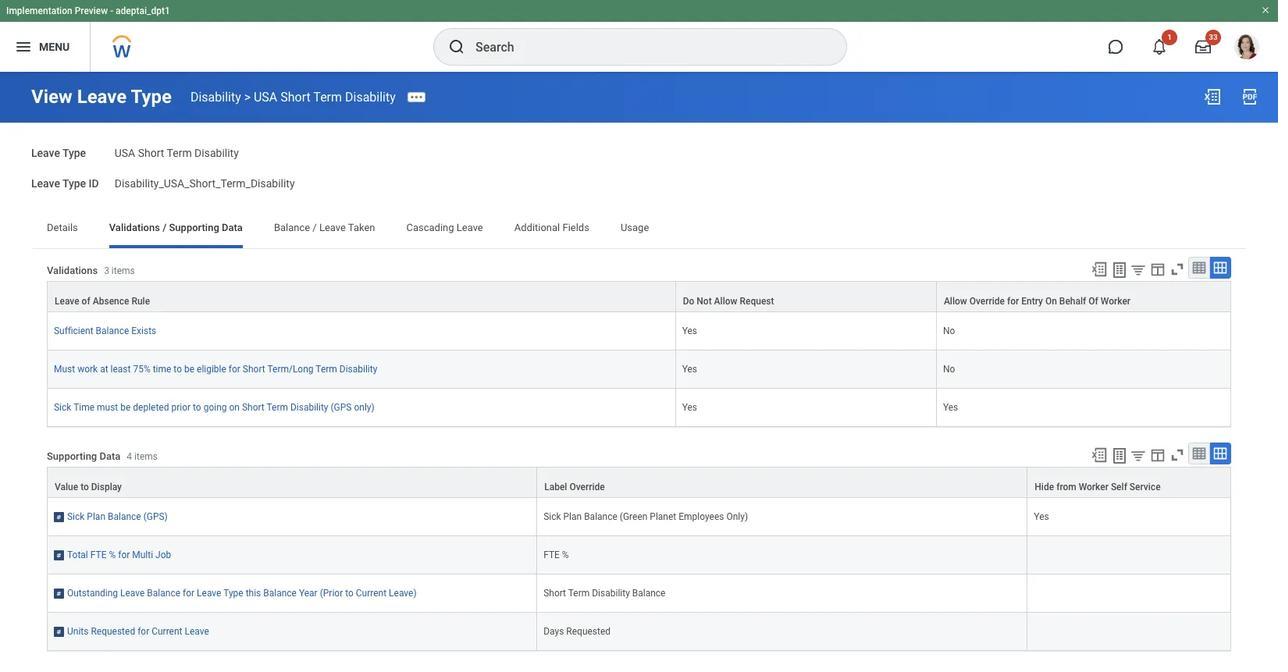 Task type: describe. For each thing, give the bounding box(es) containing it.
plan for sick plan balance (gps)
[[87, 511, 105, 522]]

sick for sick time must be depleted prior to going on short term disability (gps only)
[[54, 402, 71, 413]]

disability inside leave type element
[[194, 147, 239, 159]]

allow override for entry on behalf of worker button
[[937, 282, 1230, 311]]

close environment banner image
[[1261, 5, 1270, 15]]

multi
[[132, 549, 153, 560]]

fullscreen image for 3
[[1169, 260, 1186, 278]]

-
[[110, 5, 113, 16]]

to right the (prior
[[345, 588, 354, 599]]

time
[[73, 402, 95, 413]]

balance left (gps)
[[108, 511, 141, 522]]

sufficient balance exists link
[[54, 322, 156, 336]]

short right >
[[280, 89, 311, 104]]

value to display button
[[48, 467, 537, 497]]

term/long
[[267, 364, 314, 374]]

data inside tab list
[[222, 221, 243, 233]]

outstanding leave balance for leave type this balance year (prior to current leave) link
[[67, 585, 417, 599]]

must work at least 75% time to be eligible for short term/long term disability link
[[54, 360, 377, 374]]

short inside leave type element
[[138, 147, 164, 159]]

1 horizontal spatial be
[[184, 364, 194, 374]]

0 horizontal spatial be
[[120, 402, 131, 413]]

leave type
[[31, 147, 86, 159]]

Search Workday  search field
[[475, 30, 814, 64]]

1 horizontal spatial usa
[[254, 89, 277, 104]]

balance down sick plan balance (green planet employees only)
[[632, 588, 666, 599]]

planet
[[650, 511, 676, 522]]

request
[[740, 296, 774, 307]]

/ for balance
[[313, 221, 317, 233]]

1
[[1167, 33, 1172, 41]]

2 % from the left
[[562, 549, 569, 560]]

sick plan balance (gps) link
[[67, 508, 168, 522]]

row containing outstanding leave balance for leave type this balance year (prior to current leave)
[[47, 574, 1231, 613]]

exists
[[131, 325, 156, 336]]

supporting data 4 items
[[47, 450, 158, 462]]

allow inside do not allow request popup button
[[714, 296, 737, 307]]

select to filter grid data image for 3
[[1130, 261, 1147, 278]]

entry
[[1021, 296, 1043, 307]]

row containing sufficient balance exists
[[47, 312, 1231, 350]]

details
[[47, 221, 78, 233]]

cell for short term disability balance
[[1028, 574, 1231, 613]]

depleted
[[133, 402, 169, 413]]

items inside validations 3 items
[[112, 265, 135, 276]]

override for allow
[[970, 296, 1005, 307]]

4
[[127, 451, 132, 462]]

1 fte from the left
[[90, 549, 107, 560]]

must
[[97, 402, 118, 413]]

year
[[299, 588, 318, 599]]

rule
[[132, 296, 150, 307]]

to right time
[[174, 364, 182, 374]]

fields
[[563, 221, 589, 233]]

id
[[89, 177, 99, 190]]

hide from worker self service
[[1035, 481, 1161, 492]]

sick for sick plan balance (gps)
[[67, 511, 85, 522]]

days requested
[[544, 626, 611, 637]]

leave of absence rule button
[[48, 282, 675, 311]]

inbox large image
[[1195, 39, 1211, 55]]

additional fields
[[514, 221, 589, 233]]

view leave type
[[31, 86, 172, 108]]

value
[[55, 481, 78, 492]]

3
[[104, 265, 109, 276]]

label
[[544, 481, 567, 492]]

usage
[[621, 221, 649, 233]]

tab list inside view leave type main content
[[31, 210, 1247, 248]]

validations for validations / supporting data
[[109, 221, 160, 233]]

sufficient balance exists
[[54, 325, 156, 336]]

supporting inside tab list
[[169, 221, 219, 233]]

must
[[54, 364, 75, 374]]

term inside leave type element
[[167, 147, 192, 159]]

employees
[[679, 511, 724, 522]]

cell for fte %
[[1028, 536, 1231, 574]]

leave up leave type id
[[31, 147, 60, 159]]

33
[[1209, 33, 1218, 41]]

expand table image
[[1213, 445, 1228, 461]]

disability > usa short term disability
[[190, 89, 396, 104]]

fte %
[[544, 549, 569, 560]]

(green
[[620, 511, 648, 522]]

do not allow request
[[683, 296, 774, 307]]

2 fte from the left
[[544, 549, 560, 560]]

profile logan mcneil image
[[1234, 34, 1259, 63]]

disability > usa short term disability link
[[190, 89, 396, 104]]

absence
[[93, 296, 129, 307]]

from
[[1056, 481, 1076, 492]]

additional
[[514, 221, 560, 233]]

row containing must work at least 75% time to be eligible for short term/long term disability
[[47, 350, 1231, 388]]

cascading
[[406, 221, 454, 233]]

days
[[544, 626, 564, 637]]

outstanding leave balance for leave type this balance year (prior to current leave)
[[67, 588, 417, 599]]

total fte % for multi job
[[67, 549, 171, 560]]

on
[[1045, 296, 1057, 307]]

(prior
[[320, 588, 343, 599]]

leave type element
[[115, 137, 239, 161]]

justify image
[[14, 37, 33, 56]]

expand table image
[[1213, 260, 1228, 275]]

menu button
[[0, 22, 90, 72]]

menu
[[39, 40, 70, 53]]

menu banner
[[0, 0, 1278, 72]]

leave)
[[389, 588, 417, 599]]

balance inside tab list
[[274, 221, 310, 233]]

table image
[[1191, 260, 1207, 275]]

usa short term disability
[[115, 147, 239, 159]]

type up leave type id
[[62, 147, 86, 159]]

of
[[82, 296, 90, 307]]

only)
[[726, 511, 748, 522]]

view
[[31, 86, 72, 108]]

sick time must be depleted prior to going on short term disability (gps only) link
[[54, 399, 375, 413]]

leave left this
[[197, 588, 221, 599]]

1 vertical spatial data
[[100, 450, 121, 462]]

requested for days
[[566, 626, 611, 637]]

implementation
[[6, 5, 72, 16]]

adeptai_dpt1
[[116, 5, 170, 16]]

row containing units requested for current leave
[[47, 613, 1231, 651]]

for right the eligible
[[229, 364, 240, 374]]

2 no from the top
[[943, 364, 955, 374]]

search image
[[447, 37, 466, 56]]

short up days
[[544, 588, 566, 599]]

worker inside popup button
[[1079, 481, 1109, 492]]

behalf
[[1059, 296, 1086, 307]]

override for label
[[569, 481, 605, 492]]

least
[[111, 364, 131, 374]]

allow override for entry on behalf of worker
[[944, 296, 1131, 307]]

allow inside allow override for entry on behalf of worker popup button
[[944, 296, 967, 307]]

of
[[1089, 296, 1098, 307]]

/ for validations
[[162, 221, 167, 233]]

prior
[[171, 402, 191, 413]]

service
[[1130, 481, 1161, 492]]

fullscreen image for data
[[1169, 446, 1186, 463]]

toolbar for data
[[1084, 442, 1231, 467]]

leave up units requested for current leave link
[[120, 588, 145, 599]]

export to excel image for supporting data
[[1091, 446, 1108, 463]]



Task type: vqa. For each thing, say whether or not it's contained in the screenshot.
"chevron left small" image
no



Task type: locate. For each thing, give the bounding box(es) containing it.
row containing leave of absence rule
[[47, 281, 1231, 312]]

sufficient
[[54, 325, 93, 336]]

hide
[[1035, 481, 1054, 492]]

supporting
[[169, 221, 219, 233], [47, 450, 97, 462]]

fte
[[90, 549, 107, 560], [544, 549, 560, 560]]

for
[[1007, 296, 1019, 307], [229, 364, 240, 374], [118, 549, 130, 560], [183, 588, 194, 599], [138, 626, 149, 637]]

2 allow from the left
[[944, 296, 967, 307]]

usa down view leave type
[[115, 147, 135, 159]]

1 cell from the top
[[1028, 536, 1231, 574]]

units
[[67, 626, 89, 637]]

units requested for current leave link
[[67, 623, 209, 637]]

short left "term/long"
[[243, 364, 265, 374]]

taken
[[348, 221, 375, 233]]

0 vertical spatial data
[[222, 221, 243, 233]]

1 horizontal spatial current
[[356, 588, 387, 599]]

9 row from the top
[[47, 613, 1231, 651]]

for left entry
[[1007, 296, 1019, 307]]

type inside row
[[223, 588, 243, 599]]

0 horizontal spatial fte
[[90, 549, 107, 560]]

to right prior
[[193, 402, 201, 413]]

items right 3
[[112, 265, 135, 276]]

be right must
[[120, 402, 131, 413]]

value to display image left outstanding
[[54, 588, 64, 600]]

0 vertical spatial export to worksheets image
[[1110, 260, 1129, 279]]

3 value to display image from the top
[[54, 588, 64, 600]]

value to display image for outstanding leave balance for leave type this balance year (prior to current leave)
[[54, 588, 64, 600]]

disability_usa_short_term_disability
[[115, 177, 295, 190]]

3 cell from the top
[[1028, 613, 1231, 651]]

1 vertical spatial usa
[[115, 147, 135, 159]]

leave down leave type
[[31, 177, 60, 190]]

requested right units
[[91, 626, 135, 637]]

2 row from the top
[[47, 312, 1231, 350]]

notifications large image
[[1152, 39, 1167, 55]]

on
[[229, 402, 240, 413]]

>
[[244, 89, 251, 104]]

table image
[[1191, 445, 1207, 461]]

1 horizontal spatial %
[[562, 549, 569, 560]]

1 / from the left
[[162, 221, 167, 233]]

preview
[[75, 5, 108, 16]]

going
[[204, 402, 227, 413]]

1 plan from the left
[[87, 511, 105, 522]]

this
[[246, 588, 261, 599]]

1 vertical spatial worker
[[1079, 481, 1109, 492]]

0 vertical spatial current
[[356, 588, 387, 599]]

validations up 3
[[109, 221, 160, 233]]

/
[[162, 221, 167, 233], [313, 221, 317, 233]]

leave right "view"
[[77, 86, 127, 108]]

1 horizontal spatial supporting
[[169, 221, 219, 233]]

worker
[[1101, 296, 1131, 307], [1079, 481, 1109, 492]]

value to display image left units
[[54, 626, 64, 638]]

only)
[[354, 402, 375, 413]]

0 horizontal spatial /
[[162, 221, 167, 233]]

current down job
[[152, 626, 182, 637]]

1 vertical spatial no
[[943, 364, 955, 374]]

for inside popup button
[[1007, 296, 1019, 307]]

sick for sick plan balance (green planet employees only)
[[544, 511, 561, 522]]

toolbar for 3
[[1084, 256, 1231, 281]]

select to filter grid data image for data
[[1130, 447, 1147, 463]]

1 % from the left
[[109, 549, 116, 560]]

data left 4
[[100, 450, 121, 462]]

0 horizontal spatial plan
[[87, 511, 105, 522]]

0 vertical spatial validations
[[109, 221, 160, 233]]

sick down label
[[544, 511, 561, 522]]

validations for validations 3 items
[[47, 265, 98, 276]]

requested right days
[[566, 626, 611, 637]]

fullscreen image
[[1169, 260, 1186, 278], [1169, 446, 1186, 463]]

2 value to display image from the top
[[54, 549, 64, 562]]

1 button
[[1142, 30, 1177, 64]]

balance down absence
[[96, 325, 129, 336]]

2 / from the left
[[313, 221, 317, 233]]

select to filter grid data image left click to view/edit grid preferences image
[[1130, 261, 1147, 278]]

outstanding
[[67, 588, 118, 599]]

time
[[153, 364, 171, 374]]

0 vertical spatial usa
[[254, 89, 277, 104]]

1 no from the top
[[943, 325, 955, 336]]

type left id
[[62, 177, 86, 190]]

1 vertical spatial export to excel image
[[1091, 260, 1108, 278]]

sick down value
[[67, 511, 85, 522]]

balance left the (green
[[584, 511, 617, 522]]

value to display image for sick plan balance (gps)
[[54, 511, 64, 524]]

1 vertical spatial current
[[152, 626, 182, 637]]

term
[[313, 89, 342, 104], [167, 147, 192, 159], [316, 364, 337, 374], [267, 402, 288, 413], [568, 588, 590, 599]]

worker inside popup button
[[1101, 296, 1131, 307]]

validations up of
[[47, 265, 98, 276]]

type
[[131, 86, 172, 108], [62, 147, 86, 159], [62, 177, 86, 190], [223, 588, 243, 599]]

usa inside leave type element
[[115, 147, 135, 159]]

1 vertical spatial be
[[120, 402, 131, 413]]

export to excel image up hide from worker self service
[[1091, 446, 1108, 463]]

click to view/edit grid preferences image
[[1149, 446, 1166, 463]]

8 row from the top
[[47, 574, 1231, 613]]

toolbar up service on the bottom of page
[[1084, 442, 1231, 467]]

5 row from the top
[[47, 467, 1231, 498]]

4 value to display image from the top
[[54, 626, 64, 638]]

row containing sick time must be depleted prior to going on short term disability (gps only)
[[47, 388, 1231, 427]]

0 horizontal spatial %
[[109, 549, 116, 560]]

supporting down the disability_usa_short_term_disability
[[169, 221, 219, 233]]

0 horizontal spatial usa
[[115, 147, 135, 159]]

data down the disability_usa_short_term_disability
[[222, 221, 243, 233]]

1 horizontal spatial allow
[[944, 296, 967, 307]]

1 vertical spatial supporting
[[47, 450, 97, 462]]

sick plan balance (gps)
[[67, 511, 168, 522]]

export to excel image for validations
[[1091, 260, 1108, 278]]

view printable version (pdf) image
[[1241, 87, 1259, 106]]

view leave type main content
[[0, 72, 1278, 665]]

work
[[77, 364, 98, 374]]

leave of absence rule
[[55, 296, 150, 307]]

export to excel image
[[1203, 87, 1222, 106], [1091, 260, 1108, 278], [1091, 446, 1108, 463]]

export to worksheets image for 3
[[1110, 260, 1129, 279]]

data
[[222, 221, 243, 233], [100, 450, 121, 462]]

0 vertical spatial supporting
[[169, 221, 219, 233]]

1 vertical spatial toolbar
[[1084, 442, 1231, 467]]

row containing value to display
[[47, 467, 1231, 498]]

supporting up value
[[47, 450, 97, 462]]

tab list
[[31, 210, 1247, 248]]

total fte % for multi job link
[[67, 546, 171, 560]]

1 value to display image from the top
[[54, 511, 64, 524]]

select to filter grid data image left click to view/edit grid preferences icon
[[1130, 447, 1147, 463]]

leave type id
[[31, 177, 99, 190]]

eligible
[[197, 364, 226, 374]]

allow right 'not'
[[714, 296, 737, 307]]

% left the multi
[[109, 549, 116, 560]]

0 vertical spatial items
[[112, 265, 135, 276]]

do
[[683, 296, 694, 307]]

sick plan balance (green planet employees only)
[[544, 511, 748, 522]]

type left this
[[223, 588, 243, 599]]

1 horizontal spatial fte
[[544, 549, 560, 560]]

allow left entry
[[944, 296, 967, 307]]

leave
[[77, 86, 127, 108], [31, 147, 60, 159], [31, 177, 60, 190], [319, 221, 346, 233], [457, 221, 483, 233], [55, 296, 79, 307], [120, 588, 145, 599], [197, 588, 221, 599], [185, 626, 209, 637]]

items inside supporting data 4 items
[[134, 451, 158, 462]]

to inside popup button
[[81, 481, 89, 492]]

balance left taken
[[274, 221, 310, 233]]

0 vertical spatial no
[[943, 325, 955, 336]]

4 row from the top
[[47, 388, 1231, 427]]

label override button
[[537, 467, 1027, 497]]

1 horizontal spatial data
[[222, 221, 243, 233]]

current left leave)
[[356, 588, 387, 599]]

0 vertical spatial fullscreen image
[[1169, 260, 1186, 278]]

toolbar up of
[[1084, 256, 1231, 281]]

sick
[[54, 402, 71, 413], [67, 511, 85, 522], [544, 511, 561, 522]]

be left the eligible
[[184, 364, 194, 374]]

items
[[112, 265, 135, 276], [134, 451, 158, 462]]

1 vertical spatial export to worksheets image
[[1110, 446, 1129, 465]]

2 vertical spatial export to excel image
[[1091, 446, 1108, 463]]

1 requested from the left
[[91, 626, 135, 637]]

click to view/edit grid preferences image
[[1149, 260, 1166, 278]]

for right units
[[138, 626, 149, 637]]

short right on
[[242, 402, 264, 413]]

1 vertical spatial validations
[[47, 265, 98, 276]]

override left entry
[[970, 296, 1005, 307]]

0 horizontal spatial validations
[[47, 265, 98, 276]]

1 horizontal spatial plan
[[563, 511, 582, 522]]

row containing total fte % for multi job
[[47, 536, 1231, 574]]

export to worksheets image left click to view/edit grid preferences image
[[1110, 260, 1129, 279]]

value to display image left the total
[[54, 549, 64, 562]]

leave left taken
[[319, 221, 346, 233]]

/ down the disability_usa_short_term_disability
[[162, 221, 167, 233]]

short up the disability_usa_short_term_disability
[[138, 147, 164, 159]]

at
[[100, 364, 108, 374]]

3 row from the top
[[47, 350, 1231, 388]]

plan down the value to display
[[87, 511, 105, 522]]

6 row from the top
[[47, 498, 1231, 536]]

2 plan from the left
[[563, 511, 582, 522]]

validations
[[109, 221, 160, 233], [47, 265, 98, 276]]

validations / supporting data
[[109, 221, 243, 233]]

1 horizontal spatial /
[[313, 221, 317, 233]]

75%
[[133, 364, 150, 374]]

1 row from the top
[[47, 281, 1231, 312]]

0 vertical spatial select to filter grid data image
[[1130, 261, 1147, 278]]

0 horizontal spatial current
[[152, 626, 182, 637]]

tab list containing details
[[31, 210, 1247, 248]]

total
[[67, 549, 88, 560]]

current
[[356, 588, 387, 599], [152, 626, 182, 637]]

value to display image
[[54, 511, 64, 524], [54, 549, 64, 562], [54, 588, 64, 600], [54, 626, 64, 638]]

1 vertical spatial select to filter grid data image
[[1130, 447, 1147, 463]]

1 horizontal spatial override
[[970, 296, 1005, 307]]

requested for units
[[91, 626, 135, 637]]

7 row from the top
[[47, 536, 1231, 574]]

sick left time
[[54, 402, 71, 413]]

1 vertical spatial items
[[134, 451, 158, 462]]

cell for days requested
[[1028, 613, 1231, 651]]

0 vertical spatial toolbar
[[1084, 256, 1231, 281]]

worker right of
[[1101, 296, 1131, 307]]

export to worksheets image
[[1110, 260, 1129, 279], [1110, 446, 1129, 465]]

toolbar
[[1084, 256, 1231, 281], [1084, 442, 1231, 467]]

% up short term disability balance at bottom
[[562, 549, 569, 560]]

balance right this
[[263, 588, 297, 599]]

cascading leave
[[406, 221, 483, 233]]

0 horizontal spatial data
[[100, 450, 121, 462]]

1 vertical spatial fullscreen image
[[1169, 446, 1186, 463]]

plan down label override
[[563, 511, 582, 522]]

1 horizontal spatial validations
[[109, 221, 160, 233]]

1 vertical spatial override
[[569, 481, 605, 492]]

for up units requested for current leave link
[[183, 588, 194, 599]]

value to display image for units requested for current leave
[[54, 626, 64, 638]]

0 vertical spatial override
[[970, 296, 1005, 307]]

not
[[697, 296, 712, 307]]

leave left of
[[55, 296, 79, 307]]

0 vertical spatial be
[[184, 364, 194, 374]]

leave inside popup button
[[55, 296, 79, 307]]

fte up short term disability balance at bottom
[[544, 549, 560, 560]]

/ left taken
[[313, 221, 317, 233]]

balance / leave taken
[[274, 221, 375, 233]]

job
[[155, 549, 171, 560]]

leave right cascading
[[457, 221, 483, 233]]

value to display image for total fte % for multi job
[[54, 549, 64, 562]]

1 allow from the left
[[714, 296, 737, 307]]

balance down job
[[147, 588, 180, 599]]

usa right >
[[254, 89, 277, 104]]

fte right the total
[[90, 549, 107, 560]]

0 vertical spatial export to excel image
[[1203, 87, 1222, 106]]

label override
[[544, 481, 605, 492]]

0 horizontal spatial supporting
[[47, 450, 97, 462]]

override
[[970, 296, 1005, 307], [569, 481, 605, 492]]

export to worksheets image for data
[[1110, 446, 1129, 465]]

1 horizontal spatial requested
[[566, 626, 611, 637]]

2 cell from the top
[[1028, 574, 1231, 613]]

to right value
[[81, 481, 89, 492]]

type up leave type element
[[131, 86, 172, 108]]

cell
[[1028, 536, 1231, 574], [1028, 574, 1231, 613], [1028, 613, 1231, 651]]

export to excel image left "view printable version (pdf)" icon
[[1203, 87, 1222, 106]]

export to excel image up allow override for entry on behalf of worker popup button
[[1091, 260, 1108, 278]]

plan inside sick plan balance (gps) link
[[87, 511, 105, 522]]

plan
[[87, 511, 105, 522], [563, 511, 582, 522]]

implementation preview -   adeptai_dpt1
[[6, 5, 170, 16]]

short term disability balance
[[544, 588, 666, 599]]

no
[[943, 325, 955, 336], [943, 364, 955, 374]]

33 button
[[1186, 30, 1221, 64]]

(gps)
[[143, 511, 168, 522]]

0 horizontal spatial allow
[[714, 296, 737, 307]]

override right label
[[569, 481, 605, 492]]

disability
[[190, 89, 241, 104], [345, 89, 396, 104], [194, 147, 239, 159], [339, 364, 377, 374], [290, 402, 328, 413], [592, 588, 630, 599]]

0 vertical spatial worker
[[1101, 296, 1131, 307]]

fullscreen image right click to view/edit grid preferences icon
[[1169, 446, 1186, 463]]

export to worksheets image up 'hide from worker self service' popup button
[[1110, 446, 1129, 465]]

row containing sick plan balance (gps)
[[47, 498, 1231, 536]]

0 horizontal spatial override
[[569, 481, 605, 492]]

select to filter grid data image
[[1130, 261, 1147, 278], [1130, 447, 1147, 463]]

yes
[[682, 325, 697, 336], [682, 364, 697, 374], [682, 402, 697, 413], [943, 402, 958, 413], [1034, 511, 1049, 522]]

for left the multi
[[118, 549, 130, 560]]

plan for sick plan balance (green planet employees only)
[[563, 511, 582, 522]]

row
[[47, 281, 1231, 312], [47, 312, 1231, 350], [47, 350, 1231, 388], [47, 388, 1231, 427], [47, 467, 1231, 498], [47, 498, 1231, 536], [47, 536, 1231, 574], [47, 574, 1231, 613], [47, 613, 1231, 651]]

items right 4
[[134, 451, 158, 462]]

2 requested from the left
[[566, 626, 611, 637]]

export to excel image for view leave type
[[1203, 87, 1222, 106]]

usa
[[254, 89, 277, 104], [115, 147, 135, 159]]

0 horizontal spatial requested
[[91, 626, 135, 637]]

(gps
[[331, 402, 352, 413]]

display
[[91, 481, 122, 492]]

worker left self
[[1079, 481, 1109, 492]]

must work at least 75% time to be eligible for short term/long term disability
[[54, 364, 377, 374]]

fullscreen image right click to view/edit grid preferences image
[[1169, 260, 1186, 278]]

value to display image down value
[[54, 511, 64, 524]]

self
[[1111, 481, 1127, 492]]

leave down outstanding leave balance for leave type this balance year (prior to current leave)
[[185, 626, 209, 637]]

units requested for current leave
[[67, 626, 209, 637]]



